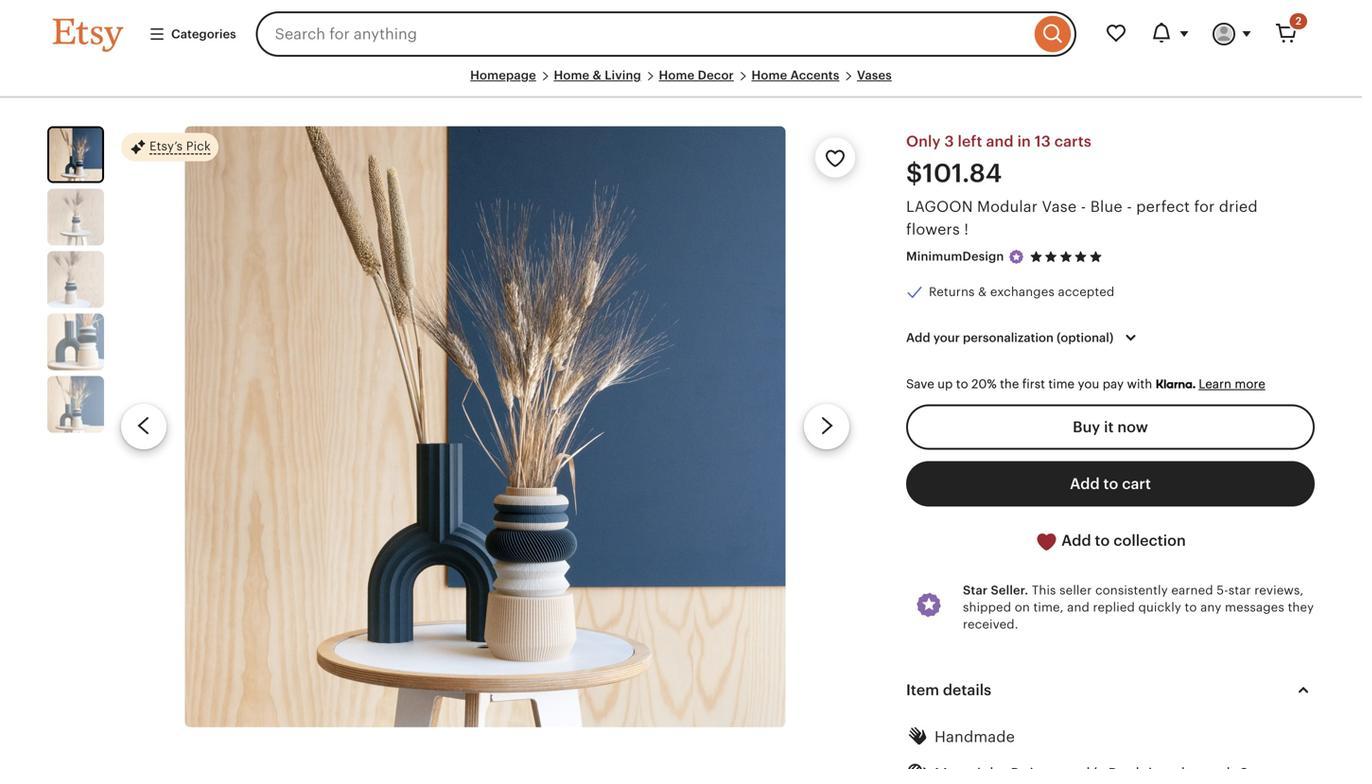 Task type: describe. For each thing, give the bounding box(es) containing it.
3
[[944, 133, 954, 150]]

minimumdesign
[[906, 249, 1004, 264]]

more
[[1235, 377, 1265, 391]]

5-
[[1217, 583, 1229, 597]]

star seller.
[[963, 583, 1028, 597]]

Search for anything text field
[[256, 11, 1030, 57]]

categories
[[171, 27, 236, 41]]

returns
[[929, 285, 975, 299]]

none search field inside categories "banner"
[[256, 11, 1076, 57]]

decor
[[698, 68, 734, 82]]

add for add to collection
[[1061, 532, 1091, 549]]

home for home decor
[[659, 68, 695, 82]]

& for home
[[593, 68, 602, 82]]

perfect
[[1136, 198, 1190, 215]]

vases
[[857, 68, 892, 82]]

etsy's pick button
[[121, 132, 218, 162]]

with
[[1127, 377, 1152, 391]]

etsy's
[[149, 139, 183, 153]]

lagoon
[[906, 198, 973, 215]]

learn more button
[[1199, 377, 1265, 391]]

home decor
[[659, 68, 734, 82]]

home for home accents
[[752, 68, 787, 82]]

accents
[[790, 68, 839, 82]]

vases link
[[857, 68, 892, 82]]

$101.84
[[906, 159, 1002, 187]]

pick
[[186, 139, 211, 153]]

to inside save up to 20% the first time you pay with klarna. learn more
[[956, 377, 968, 391]]

for
[[1194, 198, 1215, 215]]

add to cart button
[[906, 461, 1315, 507]]

klarna.
[[1156, 377, 1195, 392]]

any
[[1201, 600, 1222, 614]]

details
[[943, 681, 991, 698]]

20%
[[972, 377, 997, 391]]

home decor link
[[659, 68, 734, 82]]

star
[[1229, 583, 1251, 597]]

this seller consistently earned 5-star reviews, shipped on time, and replied quickly to any messages they received.
[[963, 583, 1314, 632]]

13
[[1035, 133, 1051, 150]]

the
[[1000, 377, 1019, 391]]

up
[[938, 377, 953, 391]]

modular
[[977, 198, 1038, 215]]

you
[[1078, 377, 1099, 391]]

left
[[958, 133, 982, 150]]

(optional)
[[1057, 330, 1114, 345]]

they
[[1288, 600, 1314, 614]]

home accents link
[[752, 68, 839, 82]]

1 horizontal spatial lagoon modular vase blue perfect for dried flowers image 1 image
[[185, 126, 786, 727]]

dried
[[1219, 198, 1258, 215]]

star
[[963, 583, 988, 597]]

add to collection
[[1058, 532, 1186, 549]]

to inside add to collection button
[[1095, 532, 1110, 549]]

learn
[[1199, 377, 1232, 391]]

earned
[[1171, 583, 1213, 597]]

in
[[1017, 133, 1031, 150]]

to inside add to cart button
[[1103, 475, 1118, 492]]

home & living link
[[554, 68, 641, 82]]

only
[[906, 133, 941, 150]]

categories button
[[134, 17, 250, 51]]

add for add to cart
[[1070, 475, 1100, 492]]

buy it now
[[1073, 419, 1148, 436]]

reviews,
[[1255, 583, 1304, 597]]

time
[[1048, 377, 1075, 391]]

menu bar containing homepage
[[53, 68, 1309, 98]]

!
[[964, 221, 969, 238]]

pay
[[1103, 377, 1124, 391]]

lagoon modular vase blue perfect for dried flowers image 3 image
[[47, 251, 104, 308]]

seller.
[[991, 583, 1028, 597]]

messages
[[1225, 600, 1284, 614]]

handmade
[[935, 728, 1015, 745]]



Task type: vqa. For each thing, say whether or not it's contained in the screenshot.
Home to the right
yes



Task type: locate. For each thing, give the bounding box(es) containing it.
2
[[1296, 15, 1302, 27]]

consistently
[[1095, 583, 1168, 597]]

living
[[605, 68, 641, 82]]

2 vertical spatial add
[[1061, 532, 1091, 549]]

personalization
[[963, 330, 1054, 345]]

- left blue
[[1081, 198, 1086, 215]]

only 3 left and in 13 carts $101.84
[[906, 133, 1092, 187]]

to right the up
[[956, 377, 968, 391]]

and down seller
[[1067, 600, 1090, 614]]

lagoon modular vase blue perfect for dried flowers image 1 image
[[185, 126, 786, 727], [49, 128, 102, 181]]

add
[[906, 330, 930, 345], [1070, 475, 1100, 492], [1061, 532, 1091, 549]]

lagoon modular vase blue perfect for dried flowers image 2 image
[[47, 189, 104, 246]]

add your personalization (optional)
[[906, 330, 1114, 345]]

- right blue
[[1127, 198, 1132, 215]]

1 vertical spatial add
[[1070, 475, 1100, 492]]

exchanges
[[990, 285, 1055, 299]]

home
[[554, 68, 590, 82], [659, 68, 695, 82], [752, 68, 787, 82]]

1 vertical spatial and
[[1067, 600, 1090, 614]]

add left cart
[[1070, 475, 1100, 492]]

cart
[[1122, 475, 1151, 492]]

lagoon modular vase blue perfect for dried flowers image 5 image
[[47, 376, 104, 433]]

& left living
[[593, 68, 602, 82]]

flowers
[[906, 221, 960, 238]]

returns & exchanges accepted
[[929, 285, 1115, 299]]

save up to 20% the first time you pay with klarna. learn more
[[906, 377, 1265, 392]]

save
[[906, 377, 934, 391]]

it
[[1104, 419, 1114, 436]]

add up seller
[[1061, 532, 1091, 549]]

None search field
[[256, 11, 1076, 57]]

replied
[[1093, 600, 1135, 614]]

0 horizontal spatial &
[[593, 68, 602, 82]]

your
[[933, 330, 960, 345]]

to left the "collection"
[[1095, 532, 1110, 549]]

homepage link
[[470, 68, 536, 82]]

1 vertical spatial &
[[978, 285, 987, 299]]

lagoon modular vase blue perfect for dried flowers image 4 image
[[47, 314, 104, 370]]

and left in
[[986, 133, 1014, 150]]

on
[[1015, 600, 1030, 614]]

to inside this seller consistently earned 5-star reviews, shipped on time, and replied quickly to any messages they received.
[[1185, 600, 1197, 614]]

vase
[[1042, 198, 1077, 215]]

etsy's pick
[[149, 139, 211, 153]]

home left living
[[554, 68, 590, 82]]

and inside this seller consistently earned 5-star reviews, shipped on time, and replied quickly to any messages they received.
[[1067, 600, 1090, 614]]

home left the decor on the right top of the page
[[659, 68, 695, 82]]

accepted
[[1058, 285, 1115, 299]]

1 horizontal spatial and
[[1067, 600, 1090, 614]]

carts
[[1055, 133, 1092, 150]]

item details button
[[889, 667, 1332, 713]]

add to cart
[[1070, 475, 1151, 492]]

add left your
[[906, 330, 930, 345]]

this
[[1032, 583, 1056, 597]]

seller
[[1060, 583, 1092, 597]]

& for returns
[[978, 285, 987, 299]]

categories banner
[[19, 0, 1343, 68]]

buy it now button
[[906, 404, 1315, 450]]

homepage
[[470, 68, 536, 82]]

shipped
[[963, 600, 1011, 614]]

1 home from the left
[[554, 68, 590, 82]]

blue
[[1090, 198, 1123, 215]]

& right returns
[[978, 285, 987, 299]]

1 horizontal spatial -
[[1127, 198, 1132, 215]]

menu bar
[[53, 68, 1309, 98]]

0 horizontal spatial home
[[554, 68, 590, 82]]

first
[[1022, 377, 1045, 391]]

time,
[[1033, 600, 1064, 614]]

add your personalization (optional) button
[[892, 318, 1156, 358]]

home for home & living
[[554, 68, 590, 82]]

item
[[906, 681, 939, 698]]

buy
[[1073, 419, 1100, 436]]

add to collection button
[[906, 518, 1315, 565]]

add inside dropdown button
[[906, 330, 930, 345]]

received.
[[963, 617, 1018, 632]]

-
[[1081, 198, 1086, 215], [1127, 198, 1132, 215]]

0 vertical spatial and
[[986, 133, 1014, 150]]

0 horizontal spatial lagoon modular vase blue perfect for dried flowers image 1 image
[[49, 128, 102, 181]]

home left 'accents'
[[752, 68, 787, 82]]

0 vertical spatial &
[[593, 68, 602, 82]]

&
[[593, 68, 602, 82], [978, 285, 987, 299]]

add for add your personalization (optional)
[[906, 330, 930, 345]]

2 home from the left
[[659, 68, 695, 82]]

and inside only 3 left and in 13 carts $101.84
[[986, 133, 1014, 150]]

1 - from the left
[[1081, 198, 1086, 215]]

0 horizontal spatial and
[[986, 133, 1014, 150]]

minimumdesign link
[[906, 249, 1004, 264]]

2 horizontal spatial home
[[752, 68, 787, 82]]

2 - from the left
[[1127, 198, 1132, 215]]

3 home from the left
[[752, 68, 787, 82]]

to down earned
[[1185, 600, 1197, 614]]

home & living
[[554, 68, 641, 82]]

item details
[[906, 681, 991, 698]]

1 horizontal spatial &
[[978, 285, 987, 299]]

collection
[[1114, 532, 1186, 549]]

1 horizontal spatial home
[[659, 68, 695, 82]]

star_seller image
[[1008, 249, 1025, 266]]

to left cart
[[1103, 475, 1118, 492]]

0 vertical spatial add
[[906, 330, 930, 345]]

home accents
[[752, 68, 839, 82]]

0 horizontal spatial -
[[1081, 198, 1086, 215]]

now
[[1117, 419, 1148, 436]]

2 link
[[1264, 11, 1309, 57]]

quickly
[[1138, 600, 1181, 614]]

lagoon modular vase - blue - perfect for dried flowers !
[[906, 198, 1258, 238]]



